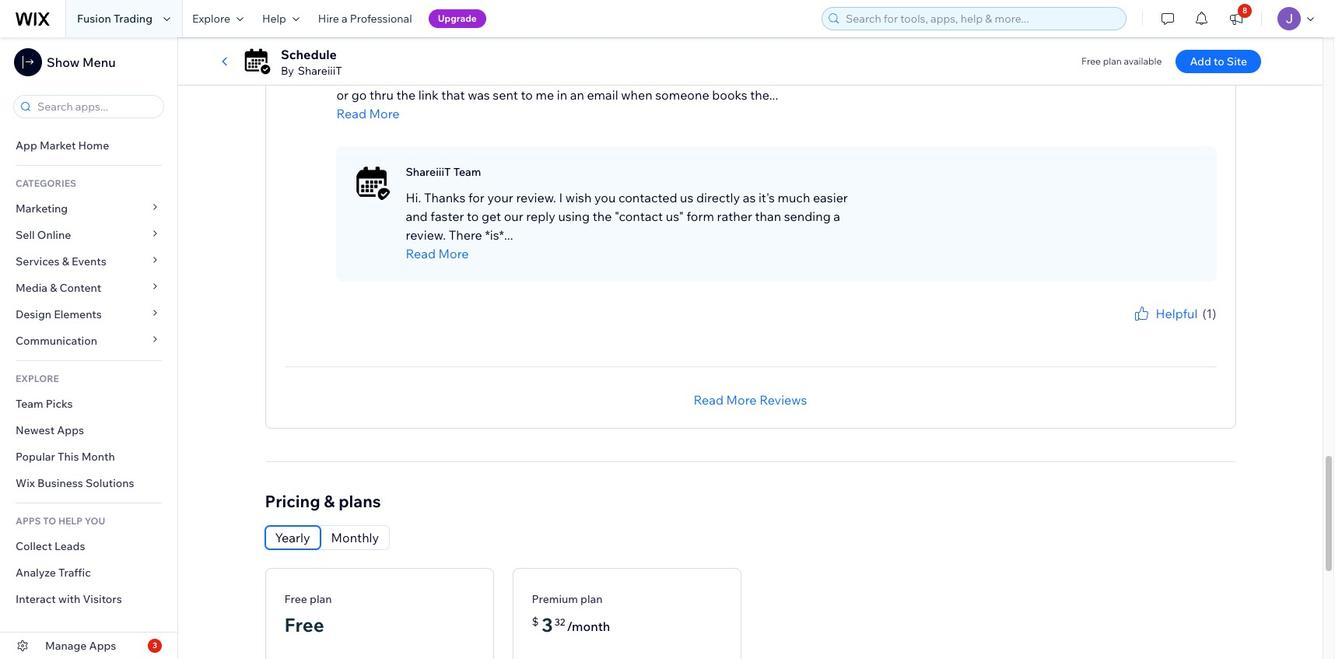 Task type: describe. For each thing, give the bounding box(es) containing it.
fusion
[[77, 12, 111, 26]]

interact
[[16, 592, 56, 606]]

collect leads link
[[0, 533, 177, 560]]

add
[[1190, 54, 1212, 68]]

user-
[[361, 45, 391, 60]]

upgrade
[[438, 12, 477, 24]]

show
[[47, 54, 80, 70]]

help
[[262, 12, 286, 26]]

reviews
[[760, 392, 807, 408]]

1 horizontal spatial review.
[[516, 190, 556, 205]]

home
[[78, 139, 109, 153]]

Search for tools, apps, help & more... field
[[841, 8, 1122, 30]]

it
[[503, 45, 512, 60]]

apps to help you
[[16, 515, 105, 527]]

interact with visitors
[[16, 592, 122, 606]]

shareiiit team
[[406, 165, 481, 179]]

read inside button
[[694, 392, 724, 408]]

as
[[743, 190, 756, 205]]

0 vertical spatial direct
[[678, 45, 714, 60]]

read more reviews
[[694, 392, 807, 408]]

1 horizontal spatial plan
[[581, 592, 603, 606]]

collect
[[16, 539, 52, 553]]

apps
[[16, 515, 41, 527]]

not
[[337, 45, 359, 60]]

when
[[621, 87, 653, 102]]

team inside 'sidebar' "element"
[[16, 397, 43, 411]]

categories
[[16, 177, 76, 189]]

0 vertical spatial go
[[688, 68, 704, 84]]

in
[[557, 87, 567, 102]]

thank
[[1093, 323, 1120, 334]]

help
[[58, 515, 83, 527]]

helpful button
[[1133, 304, 1198, 323]]

popular this month
[[16, 450, 115, 464]]

0 vertical spatial way
[[717, 45, 740, 60]]

thru
[[370, 87, 394, 102]]

plan for free
[[310, 592, 332, 606]]

to up "link"
[[424, 68, 436, 84]]

0 horizontal spatial way
[[399, 68, 421, 84]]

*is*...
[[485, 227, 513, 243]]

show menu
[[47, 54, 116, 70]]

& for plans
[[324, 491, 335, 511]]

s h image
[[355, 165, 392, 202]]

communication link
[[0, 328, 177, 354]]

design elements
[[16, 307, 102, 321]]

contacted
[[619, 190, 678, 205]]

the left "link"
[[397, 87, 416, 102]]

yearly button
[[265, 526, 320, 549]]

sell
[[16, 228, 35, 242]]

media & content link
[[0, 275, 177, 301]]

to up the... in the top right of the page
[[743, 45, 756, 60]]

premium plan
[[532, 592, 603, 606]]

using
[[558, 208, 590, 224]]

into
[[707, 68, 729, 84]]

1 vertical spatial you
[[1122, 323, 1138, 334]]

2 vertical spatial free
[[284, 613, 324, 636]]

email
[[587, 87, 618, 102]]

i inside not user-friendly to use but it somewhat does the job. no direct way to access the back office tool any direct way to access the backoffice tool? i either need to go into wix editor or go thru the link that was sent to me in an email when someone books the... read more
[[598, 68, 602, 84]]

sell online
[[16, 228, 71, 242]]

backoffice
[[503, 68, 563, 84]]

marketing
[[16, 202, 68, 216]]

0 vertical spatial 3
[[542, 613, 553, 636]]

by
[[281, 64, 294, 78]]

"contact
[[615, 208, 663, 224]]

market
[[40, 139, 76, 153]]

the up was
[[481, 68, 500, 84]]

wish
[[566, 190, 592, 205]]

services & events link
[[0, 248, 177, 275]]

me
[[536, 87, 554, 102]]

apps for newest apps
[[57, 423, 84, 437]]

there
[[449, 227, 482, 243]]

reply
[[526, 208, 556, 224]]

rather
[[717, 208, 753, 224]]

someone
[[655, 87, 710, 102]]

link
[[419, 87, 439, 102]]

or
[[337, 87, 349, 102]]

site
[[1227, 54, 1248, 68]]

1 vertical spatial direct
[[362, 68, 396, 84]]

wix inside not user-friendly to use but it somewhat does the job. no direct way to access the back office tool any direct way to access the backoffice tool? i either need to go into wix editor or go thru the link that was sent to me in an email when someone books the... read more
[[732, 68, 753, 84]]

not user-friendly to use but it somewhat does the job. no direct way to access the back office tool any direct way to access the backoffice tool? i either need to go into wix editor or go thru the link that was sent to me in an email when someone books the... read more
[[337, 45, 916, 121]]

shareiiit inside schedule by shareiiit
[[298, 64, 342, 78]]

manage
[[45, 639, 87, 653]]

us
[[680, 190, 694, 205]]

the left "back"
[[801, 45, 821, 60]]

apps for manage apps
[[89, 639, 116, 653]]

$
[[532, 615, 539, 629]]

explore
[[192, 12, 230, 26]]

design
[[16, 307, 51, 321]]

business
[[37, 476, 83, 490]]

menu
[[82, 54, 116, 70]]

pricing & plans
[[265, 491, 381, 511]]

1 vertical spatial review.
[[406, 227, 446, 243]]

wix business solutions
[[16, 476, 134, 490]]

32
[[555, 616, 565, 628]]

premium
[[532, 592, 578, 606]]

schedule logo image
[[244, 47, 272, 75]]

1 vertical spatial shareiiit
[[406, 165, 451, 179]]

does
[[579, 45, 608, 60]]

either
[[604, 68, 639, 84]]

upgrade button
[[429, 9, 486, 28]]

month
[[81, 450, 115, 464]]

1 horizontal spatial team
[[453, 165, 481, 179]]

analyze traffic link
[[0, 560, 177, 586]]

read more button for contacted
[[406, 244, 873, 263]]



Task type: vqa. For each thing, say whether or not it's contained in the screenshot.
middle products
no



Task type: locate. For each thing, give the bounding box(es) containing it.
plan left available at top
[[1103, 55, 1122, 67]]

media
[[16, 281, 47, 295]]

for right "thank"
[[1140, 323, 1152, 334]]

0 vertical spatial more
[[369, 106, 400, 121]]

0 horizontal spatial your
[[488, 190, 514, 205]]

newest
[[16, 423, 55, 437]]

for
[[468, 190, 485, 205], [1140, 323, 1152, 334]]

more
[[369, 106, 400, 121], [439, 246, 469, 261], [727, 392, 757, 408]]

tool
[[893, 45, 916, 60]]

apps right manage
[[89, 639, 116, 653]]

elements
[[54, 307, 102, 321]]

app market home
[[16, 139, 109, 153]]

to up someone
[[674, 68, 686, 84]]

1 horizontal spatial read
[[406, 246, 436, 261]]

free for free
[[284, 592, 307, 606]]

read more button down the when
[[337, 104, 916, 123]]

1 vertical spatial i
[[559, 190, 563, 205]]

1 vertical spatial team
[[16, 397, 43, 411]]

for inside hi. thanks for your review. i wish you contacted us directly as it's much easier and faster to get our reply using the "contact us" form rather than sending a review. there *is*... read more
[[468, 190, 485, 205]]

0 vertical spatial review.
[[516, 190, 556, 205]]

apps up 'this'
[[57, 423, 84, 437]]

0 horizontal spatial go
[[352, 87, 367, 102]]

1 horizontal spatial your
[[1155, 323, 1174, 334]]

more inside hi. thanks for your review. i wish you contacted us directly as it's much easier and faster to get our reply using the "contact us" form rather than sending a review. there *is*... read more
[[439, 246, 469, 261]]

for for thanks
[[468, 190, 485, 205]]

1 vertical spatial more
[[439, 246, 469, 261]]

2 horizontal spatial &
[[324, 491, 335, 511]]

0 vertical spatial shareiiit
[[298, 64, 342, 78]]

shareiiit
[[298, 64, 342, 78], [406, 165, 451, 179]]

feedback
[[1176, 323, 1217, 334]]

0 vertical spatial team
[[453, 165, 481, 179]]

you inside hi. thanks for your review. i wish you contacted us directly as it's much easier and faster to get our reply using the "contact us" form rather than sending a review. there *is*... read more
[[595, 190, 616, 205]]

for up get
[[468, 190, 485, 205]]

review. down and
[[406, 227, 446, 243]]

3
[[542, 613, 553, 636], [153, 641, 157, 651]]

plans
[[339, 491, 381, 511]]

the up the either
[[611, 45, 631, 60]]

go left into
[[688, 68, 704, 84]]

sidebar element
[[0, 37, 178, 659]]

a down easier
[[834, 208, 841, 224]]

& inside media & content link
[[50, 281, 57, 295]]

more inside not user-friendly to use but it somewhat does the job. no direct way to access the back office tool any direct way to access the backoffice tool? i either need to go into wix editor or go thru the link that was sent to me in an email when someone books the... read more
[[369, 106, 400, 121]]

1 horizontal spatial go
[[688, 68, 704, 84]]

picks
[[46, 397, 73, 411]]

0 horizontal spatial you
[[595, 190, 616, 205]]

popular this month link
[[0, 444, 177, 470]]

team down "explore"
[[16, 397, 43, 411]]

& left events on the left
[[62, 254, 69, 269]]

read inside not user-friendly to use but it somewhat does the job. no direct way to access the back office tool any direct way to access the backoffice tool? i either need to go into wix editor or go thru the link that was sent to me in an email when someone books the... read more
[[337, 106, 367, 121]]

no
[[658, 45, 676, 60]]

team up thanks
[[453, 165, 481, 179]]

0 vertical spatial apps
[[57, 423, 84, 437]]

0 horizontal spatial i
[[559, 190, 563, 205]]

1 vertical spatial 3
[[153, 641, 157, 651]]

direct up thru
[[362, 68, 396, 84]]

1 vertical spatial your
[[1155, 323, 1174, 334]]

i inside hi. thanks for your review. i wish you contacted us directly as it's much easier and faster to get our reply using the "contact us" form rather than sending a review. there *is*... read more
[[559, 190, 563, 205]]

it's
[[759, 190, 775, 205]]

helpful
[[1156, 306, 1198, 321]]

you right "thank"
[[1122, 323, 1138, 334]]

0 horizontal spatial more
[[369, 106, 400, 121]]

0 horizontal spatial team
[[16, 397, 43, 411]]

add to site button
[[1176, 50, 1262, 73]]

0 horizontal spatial direct
[[362, 68, 396, 84]]

your up get
[[488, 190, 514, 205]]

trading
[[114, 12, 153, 26]]

&
[[62, 254, 69, 269], [50, 281, 57, 295], [324, 491, 335, 511]]

plan down yearly on the bottom left
[[310, 592, 332, 606]]

0 vertical spatial i
[[598, 68, 602, 84]]

8 button
[[1220, 0, 1254, 37]]

1 horizontal spatial &
[[62, 254, 69, 269]]

read left reviews
[[694, 392, 724, 408]]

to left get
[[467, 208, 479, 224]]

2 vertical spatial &
[[324, 491, 335, 511]]

plan
[[1103, 55, 1122, 67], [310, 592, 332, 606], [581, 592, 603, 606]]

& inside services & events link
[[62, 254, 69, 269]]

2 horizontal spatial read
[[694, 392, 724, 408]]

1 vertical spatial free
[[284, 592, 307, 606]]

explore
[[16, 373, 59, 384]]

that
[[442, 87, 465, 102]]

sent
[[493, 87, 518, 102]]

sending
[[784, 208, 831, 224]]

0 horizontal spatial apps
[[57, 423, 84, 437]]

with
[[58, 592, 80, 606]]

analyze traffic
[[16, 566, 91, 580]]

1 vertical spatial apps
[[89, 639, 116, 653]]

you
[[85, 515, 105, 527]]

3 right 'manage apps'
[[153, 641, 157, 651]]

you right wish at the top of the page
[[595, 190, 616, 205]]

0 vertical spatial read
[[337, 106, 367, 121]]

faster
[[431, 208, 464, 224]]

show menu button
[[14, 48, 116, 76]]

add to site
[[1190, 54, 1248, 68]]

1 vertical spatial wix
[[16, 476, 35, 490]]

apps
[[57, 423, 84, 437], [89, 639, 116, 653]]

professional
[[350, 12, 412, 26]]

2 horizontal spatial plan
[[1103, 55, 1122, 67]]

read down and
[[406, 246, 436, 261]]

the inside hi. thanks for your review. i wish you contacted us directly as it's much easier and faster to get our reply using the "contact us" form rather than sending a review. there *is*... read more
[[593, 208, 612, 224]]

0 vertical spatial wix
[[732, 68, 753, 84]]

to
[[43, 515, 56, 527]]

leads
[[54, 539, 85, 553]]

design elements link
[[0, 301, 177, 328]]

access up editor
[[758, 45, 799, 60]]

0 horizontal spatial 3
[[153, 641, 157, 651]]

plan up /month
[[581, 592, 603, 606]]

(1)
[[1203, 306, 1217, 321]]

read more button down "contact
[[406, 244, 873, 263]]

than
[[755, 208, 781, 224]]

use
[[456, 45, 477, 60]]

1 vertical spatial go
[[352, 87, 367, 102]]

0 horizontal spatial wix
[[16, 476, 35, 490]]

1 vertical spatial for
[[1140, 323, 1152, 334]]

1 horizontal spatial apps
[[89, 639, 116, 653]]

shareiiit down 'schedule'
[[298, 64, 342, 78]]

newest apps link
[[0, 417, 177, 444]]

8
[[1243, 5, 1248, 16]]

0 vertical spatial read more button
[[337, 104, 916, 123]]

was
[[468, 87, 490, 102]]

& right media
[[50, 281, 57, 295]]

plan for available
[[1103, 55, 1122, 67]]

free plan free
[[284, 592, 332, 636]]

0 vertical spatial for
[[468, 190, 485, 205]]

and
[[406, 208, 428, 224]]

easier
[[813, 190, 848, 205]]

3 inside 'sidebar' "element"
[[153, 641, 157, 651]]

1 horizontal spatial more
[[439, 246, 469, 261]]

0 horizontal spatial a
[[342, 12, 348, 26]]

the right using
[[593, 208, 612, 224]]

tool?
[[566, 68, 595, 84]]

more down there on the left of the page
[[439, 246, 469, 261]]

solutions
[[86, 476, 134, 490]]

1 horizontal spatial access
[[758, 45, 799, 60]]

way down the friendly
[[399, 68, 421, 84]]

1 horizontal spatial 3
[[542, 613, 553, 636]]

a
[[342, 12, 348, 26], [834, 208, 841, 224]]

0 vertical spatial you
[[595, 190, 616, 205]]

to inside add to site button
[[1214, 54, 1225, 68]]

read inside hi. thanks for your review. i wish you contacted us directly as it's much easier and faster to get our reply using the "contact us" form rather than sending a review. there *is*... read more
[[406, 246, 436, 261]]

team
[[453, 165, 481, 179], [16, 397, 43, 411]]

office
[[856, 45, 890, 60]]

1 horizontal spatial wix
[[732, 68, 753, 84]]

1 horizontal spatial a
[[834, 208, 841, 224]]

app
[[16, 139, 37, 153]]

your down helpful
[[1155, 323, 1174, 334]]

1 vertical spatial a
[[834, 208, 841, 224]]

& for content
[[50, 281, 57, 295]]

i left wish at the top of the page
[[559, 190, 563, 205]]

access
[[758, 45, 799, 60], [439, 68, 478, 84]]

your inside hi. thanks for your review. i wish you contacted us directly as it's much easier and faster to get our reply using the "contact us" form rather than sending a review. there *is*... read more
[[488, 190, 514, 205]]

more down thru
[[369, 106, 400, 121]]

0 vertical spatial a
[[342, 12, 348, 26]]

monthly
[[331, 530, 379, 545]]

1 horizontal spatial for
[[1140, 323, 1152, 334]]

go right or
[[352, 87, 367, 102]]

3 right $
[[542, 613, 553, 636]]

more left reviews
[[727, 392, 757, 408]]

wix inside wix business solutions link
[[16, 476, 35, 490]]

0 vertical spatial free
[[1082, 55, 1101, 67]]

0 vertical spatial &
[[62, 254, 69, 269]]

a inside hi. thanks for your review. i wish you contacted us directly as it's much easier and faster to get our reply using the "contact us" form rather than sending a review. there *is*... read more
[[834, 208, 841, 224]]

to left me
[[521, 87, 533, 102]]

0 horizontal spatial review.
[[406, 227, 446, 243]]

wix
[[732, 68, 753, 84], [16, 476, 35, 490]]

job.
[[633, 45, 656, 60]]

0 horizontal spatial read
[[337, 106, 367, 121]]

2 vertical spatial read
[[694, 392, 724, 408]]

1 horizontal spatial you
[[1122, 323, 1138, 334]]

hire a professional
[[318, 12, 412, 26]]

to inside hi. thanks for your review. i wish you contacted us directly as it's much easier and faster to get our reply using the "contact us" form rather than sending a review. there *is*... read more
[[467, 208, 479, 224]]

interact with visitors link
[[0, 586, 177, 613]]

a right hire
[[342, 12, 348, 26]]

your for feedback
[[1155, 323, 1174, 334]]

i up email
[[598, 68, 602, 84]]

access up that
[[439, 68, 478, 84]]

analyze
[[16, 566, 56, 580]]

0 vertical spatial access
[[758, 45, 799, 60]]

1 horizontal spatial way
[[717, 45, 740, 60]]

team picks
[[16, 397, 73, 411]]

services
[[16, 254, 60, 269]]

hi.
[[406, 190, 421, 205]]

review. up the reply
[[516, 190, 556, 205]]

apps inside newest apps link
[[57, 423, 84, 437]]

hi. thanks for your review. i wish you contacted us directly as it's much easier and faster to get our reply using the "contact us" form rather than sending a review. there *is*... read more
[[406, 190, 848, 261]]

direct right no
[[678, 45, 714, 60]]

editor
[[756, 68, 791, 84]]

wix down popular
[[16, 476, 35, 490]]

1 vertical spatial read
[[406, 246, 436, 261]]

need
[[641, 68, 671, 84]]

0 horizontal spatial shareiiit
[[298, 64, 342, 78]]

read down or
[[337, 106, 367, 121]]

wix up books
[[732, 68, 753, 84]]

way up into
[[717, 45, 740, 60]]

$ 3 32 /month
[[532, 613, 610, 636]]

more inside button
[[727, 392, 757, 408]]

popular
[[16, 450, 55, 464]]

your for review.
[[488, 190, 514, 205]]

but
[[480, 45, 500, 60]]

& left plans
[[324, 491, 335, 511]]

Search apps... field
[[33, 96, 159, 118]]

1 vertical spatial &
[[50, 281, 57, 295]]

2 horizontal spatial more
[[727, 392, 757, 408]]

0 horizontal spatial access
[[439, 68, 478, 84]]

for for you
[[1140, 323, 1152, 334]]

1 horizontal spatial shareiiit
[[406, 165, 451, 179]]

to left site
[[1214, 54, 1225, 68]]

0 horizontal spatial for
[[468, 190, 485, 205]]

0 horizontal spatial plan
[[310, 592, 332, 606]]

1 horizontal spatial direct
[[678, 45, 714, 60]]

/month
[[567, 618, 610, 634]]

schedule
[[281, 47, 337, 62]]

1 vertical spatial way
[[399, 68, 421, 84]]

much
[[778, 190, 810, 205]]

1 vertical spatial read more button
[[406, 244, 873, 263]]

free
[[1082, 55, 1101, 67], [284, 592, 307, 606], [284, 613, 324, 636]]

books
[[712, 87, 748, 102]]

to left use on the left top of the page
[[441, 45, 453, 60]]

to
[[441, 45, 453, 60], [743, 45, 756, 60], [1214, 54, 1225, 68], [424, 68, 436, 84], [674, 68, 686, 84], [521, 87, 533, 102], [467, 208, 479, 224]]

read more button for does
[[337, 104, 916, 123]]

0 horizontal spatial &
[[50, 281, 57, 295]]

free for available
[[1082, 55, 1101, 67]]

shareiiit up hi.
[[406, 165, 451, 179]]

plan inside free plan free
[[310, 592, 332, 606]]

the...
[[750, 87, 779, 102]]

1 vertical spatial access
[[439, 68, 478, 84]]

2 vertical spatial more
[[727, 392, 757, 408]]

& for events
[[62, 254, 69, 269]]

1 horizontal spatial i
[[598, 68, 602, 84]]

0 vertical spatial your
[[488, 190, 514, 205]]



